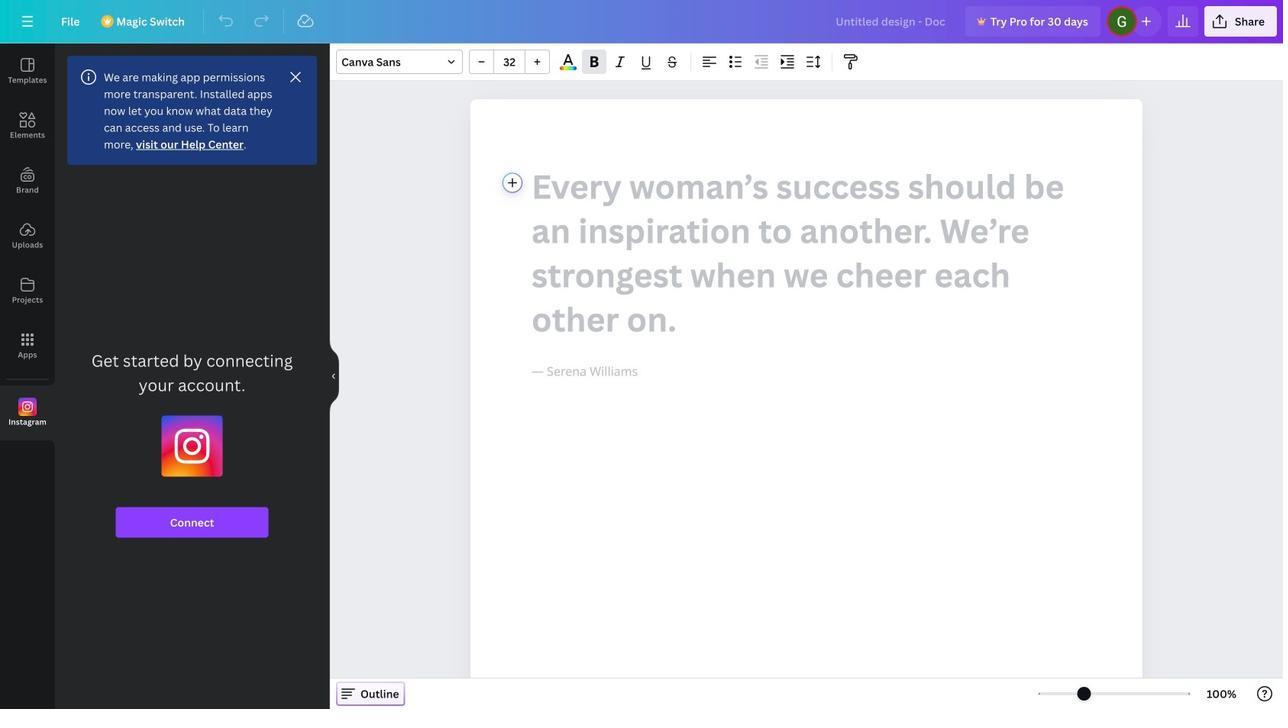 Task type: describe. For each thing, give the bounding box(es) containing it.
side panel tab list
[[0, 44, 55, 441]]

main menu bar
[[0, 0, 1283, 44]]



Task type: locate. For each thing, give the bounding box(es) containing it.
color range image
[[560, 67, 576, 70]]

Zoom button
[[1197, 682, 1246, 706]]

Design title text field
[[824, 6, 959, 37]]

None text field
[[470, 99, 1143, 710]]

– – number field
[[499, 55, 520, 69]]

hide image
[[329, 340, 339, 413]]

group
[[469, 50, 550, 74]]



Task type: vqa. For each thing, say whether or not it's contained in the screenshot.
color range image
yes



